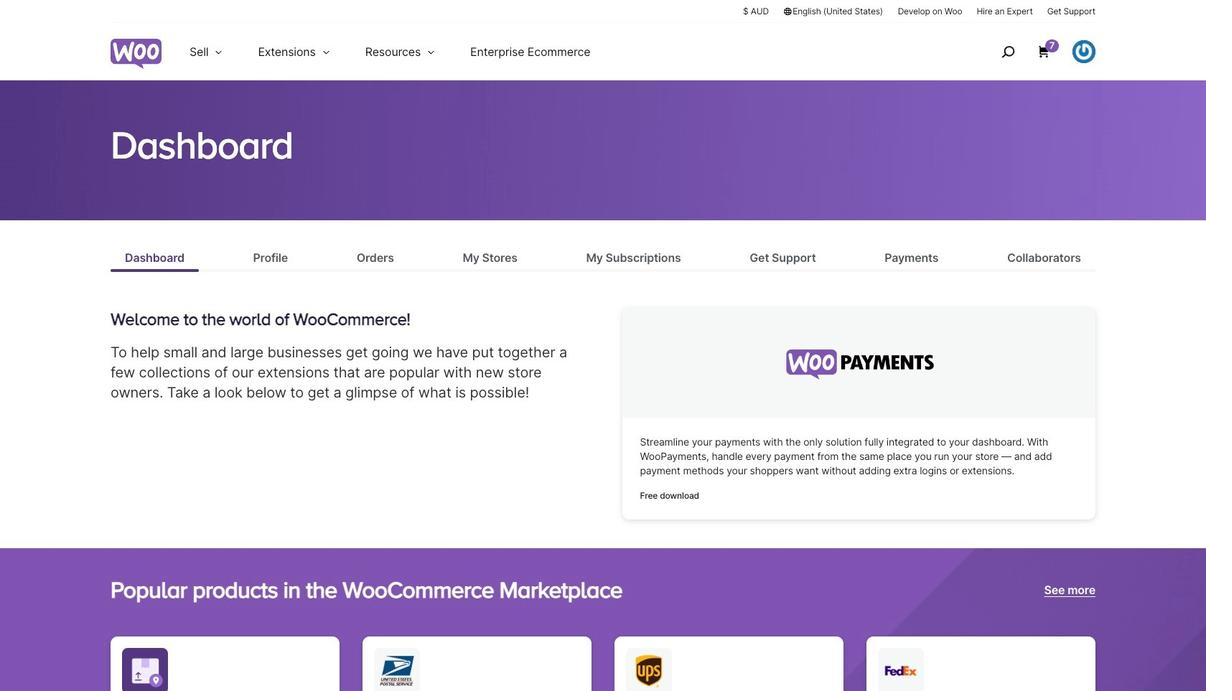 Task type: locate. For each thing, give the bounding box(es) containing it.
service navigation menu element
[[971, 28, 1096, 75]]

open account menu image
[[1073, 40, 1096, 63]]



Task type: vqa. For each thing, say whether or not it's contained in the screenshot.
open account menu "icon"
yes



Task type: describe. For each thing, give the bounding box(es) containing it.
search image
[[997, 40, 1020, 63]]



